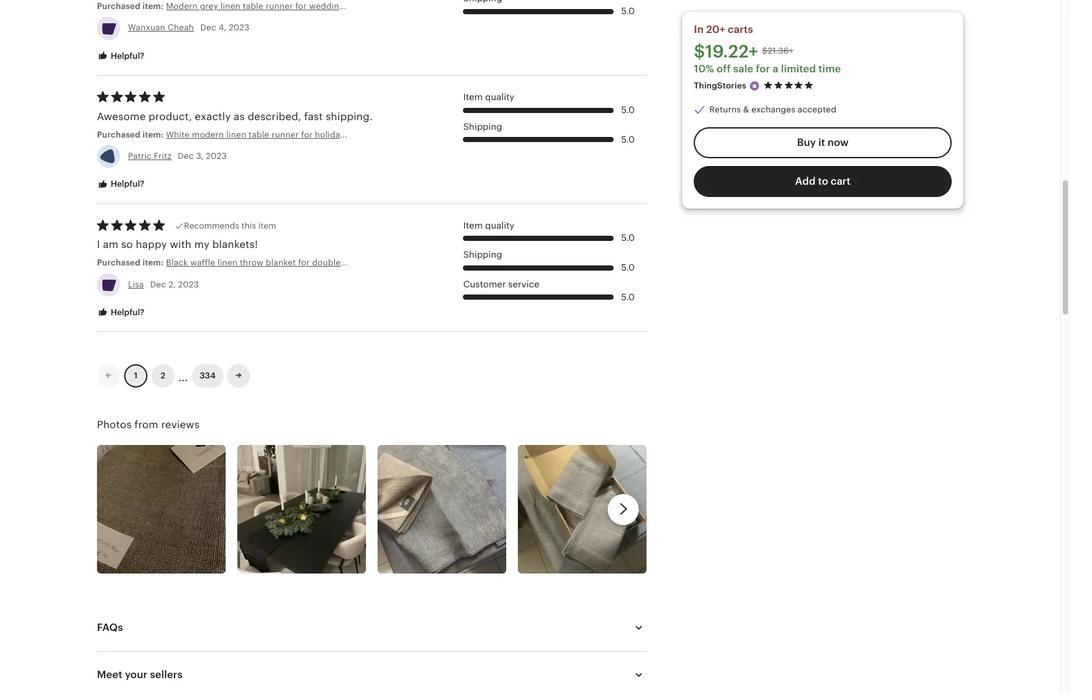 Task type: locate. For each thing, give the bounding box(es) containing it.
0 vertical spatial item quality
[[463, 92, 515, 102]]

dec left 3,
[[178, 151, 194, 161]]

item for awesome product, exactly as described, fast shipping.
[[463, 92, 483, 102]]

334
[[200, 371, 216, 381]]

recommends
[[184, 221, 239, 231]]

1 item from the top
[[463, 92, 483, 102]]

0 vertical spatial helpful?
[[109, 51, 144, 60]]

1 vertical spatial item:
[[143, 130, 164, 140]]

3 purchased item: from the top
[[97, 258, 166, 268]]

am
[[103, 239, 118, 251]]

purchased down am
[[97, 258, 140, 268]]

helpful? button down wanxuan
[[87, 44, 154, 68]]

2 shipping from the top
[[463, 250, 502, 260]]

1 item quality from the top
[[463, 92, 515, 102]]

helpful? for am
[[109, 308, 144, 317]]

helpful? down patric
[[109, 179, 144, 189]]

wanxuan
[[128, 23, 165, 33]]

described,
[[248, 110, 301, 123]]

happy
[[136, 239, 167, 251]]

2 vertical spatial item:
[[143, 258, 164, 268]]

photos from reviews
[[97, 419, 200, 431]]

1
[[134, 371, 138, 381]]

2 item from the top
[[463, 220, 483, 231]]

exactly
[[195, 110, 231, 123]]

2 link
[[151, 365, 175, 388]]

0 vertical spatial quality
[[485, 92, 515, 102]]

1 item: from the top
[[143, 2, 164, 11]]

shipping
[[463, 121, 502, 132], [463, 250, 502, 260]]

0 horizontal spatial 2023
[[178, 280, 199, 289]]

1 quality from the top
[[485, 92, 515, 102]]

item: up patric fritz link
[[143, 130, 164, 140]]

5.0
[[621, 6, 635, 16], [621, 105, 635, 115], [621, 134, 635, 145], [621, 233, 635, 243], [621, 263, 635, 273], [621, 292, 635, 302]]

1 vertical spatial item
[[463, 220, 483, 231]]

awesome product, exactly as described, fast shipping.
[[97, 110, 373, 123]]

item quality
[[463, 92, 515, 102], [463, 220, 515, 231]]

1 vertical spatial helpful? button
[[87, 173, 154, 196]]

item: up wanxuan
[[143, 2, 164, 11]]

sellers
[[150, 669, 183, 682]]

2 vertical spatial helpful? button
[[87, 301, 154, 325]]

2 item: from the top
[[143, 130, 164, 140]]

1 vertical spatial purchased item:
[[97, 130, 166, 140]]

off
[[717, 63, 731, 75]]

patric
[[128, 151, 152, 161]]

1 horizontal spatial 2023
[[206, 151, 227, 161]]

helpful? button down "lisa"
[[87, 301, 154, 325]]

3 helpful? from the top
[[109, 308, 144, 317]]

2
[[161, 371, 165, 381]]

1 horizontal spatial dec
[[178, 151, 194, 161]]

0 vertical spatial item
[[463, 92, 483, 102]]

purchased
[[97, 2, 140, 11], [97, 130, 140, 140], [97, 258, 140, 268]]

recommends this item
[[184, 221, 276, 231]]

2023
[[229, 23, 249, 33], [206, 151, 227, 161], [178, 280, 199, 289]]

item: down happy
[[143, 258, 164, 268]]

in
[[694, 23, 704, 36]]

dec
[[200, 23, 216, 33], [178, 151, 194, 161], [150, 280, 166, 289]]

1 vertical spatial 2023
[[206, 151, 227, 161]]

so
[[121, 239, 133, 251]]

shipping for i am so happy with my blankets!
[[463, 250, 502, 260]]

1 helpful? from the top
[[109, 51, 144, 60]]

1 vertical spatial shipping
[[463, 250, 502, 260]]

2 vertical spatial purchased item:
[[97, 258, 166, 268]]

customer service
[[463, 279, 539, 290]]

0 vertical spatial purchased
[[97, 2, 140, 11]]

purchased item: up wanxuan
[[97, 2, 166, 11]]

buy it now button
[[694, 128, 952, 159]]

1 vertical spatial quality
[[485, 220, 515, 231]]

thingstories link
[[694, 81, 746, 91]]

wanxuan cheah link
[[128, 23, 194, 33]]

helpful? down "lisa"
[[109, 308, 144, 317]]

patric fritz link
[[128, 151, 172, 161]]

1 shipping from the top
[[463, 121, 502, 132]]

3 purchased from the top
[[97, 258, 140, 268]]

purchased item: down so
[[97, 258, 166, 268]]

2 helpful? from the top
[[109, 179, 144, 189]]

3 helpful? button from the top
[[87, 301, 154, 325]]

6 5.0 from the top
[[621, 292, 635, 302]]

dec left 4,
[[200, 23, 216, 33]]

i am so happy with my blankets!
[[97, 239, 258, 251]]

helpful? down wanxuan
[[109, 51, 144, 60]]

item
[[258, 221, 276, 231]]

0 vertical spatial item:
[[143, 2, 164, 11]]

2 item quality from the top
[[463, 220, 515, 231]]

2 horizontal spatial dec
[[200, 23, 216, 33]]

2023 for wanxuan cheah dec 4, 2023
[[229, 23, 249, 33]]

1 purchased item: from the top
[[97, 2, 166, 11]]

2 vertical spatial helpful?
[[109, 308, 144, 317]]

purchased down the awesome
[[97, 130, 140, 140]]

helpful?
[[109, 51, 144, 60], [109, 179, 144, 189], [109, 308, 144, 317]]

2 vertical spatial dec
[[150, 280, 166, 289]]

purchased for i
[[97, 258, 140, 268]]

fast
[[304, 110, 323, 123]]

1 link
[[124, 365, 147, 388]]

$21.36+
[[762, 46, 793, 56]]

dec left 2,
[[150, 280, 166, 289]]

in 20+ carts
[[694, 23, 753, 36]]

2 horizontal spatial 2023
[[229, 23, 249, 33]]

wanxuan cheah dec 4, 2023
[[128, 23, 249, 33]]

1 vertical spatial purchased
[[97, 130, 140, 140]]

2 helpful? button from the top
[[87, 173, 154, 196]]

from
[[135, 419, 158, 431]]

item: for am
[[143, 258, 164, 268]]

2 vertical spatial 2023
[[178, 280, 199, 289]]

meet your sellers
[[97, 669, 183, 682]]

4 5.0 from the top
[[621, 233, 635, 243]]

helpful? button
[[87, 44, 154, 68], [87, 173, 154, 196], [87, 301, 154, 325]]

purchased up wanxuan
[[97, 2, 140, 11]]

2 quality from the top
[[485, 220, 515, 231]]

1 vertical spatial item quality
[[463, 220, 515, 231]]

0 vertical spatial 2023
[[229, 23, 249, 33]]

lisa
[[128, 280, 144, 289]]

time
[[819, 63, 841, 75]]

purchased for awesome
[[97, 130, 140, 140]]

product,
[[149, 110, 192, 123]]

buy
[[797, 137, 816, 149]]

item: for product,
[[143, 130, 164, 140]]

lisa link
[[128, 280, 144, 289]]

3 item: from the top
[[143, 258, 164, 268]]

2023 right 3,
[[206, 151, 227, 161]]

2023 right 2,
[[178, 280, 199, 289]]

0 vertical spatial dec
[[200, 23, 216, 33]]

1 vertical spatial helpful?
[[109, 179, 144, 189]]

2 purchased item: from the top
[[97, 130, 166, 140]]

2 vertical spatial purchased
[[97, 258, 140, 268]]

purchased item: down the awesome
[[97, 130, 166, 140]]

0 vertical spatial shipping
[[463, 121, 502, 132]]

item
[[463, 92, 483, 102], [463, 220, 483, 231]]

quality
[[485, 92, 515, 102], [485, 220, 515, 231]]

$19.22+
[[694, 41, 758, 61]]

quality for shipping.
[[485, 92, 515, 102]]

item:
[[143, 2, 164, 11], [143, 130, 164, 140], [143, 258, 164, 268]]

purchased item:
[[97, 2, 166, 11], [97, 130, 166, 140], [97, 258, 166, 268]]

1 vertical spatial dec
[[178, 151, 194, 161]]

item quality for awesome product, exactly as described, fast shipping.
[[463, 92, 515, 102]]

service
[[508, 279, 539, 290]]

i
[[97, 239, 100, 251]]

2 purchased from the top
[[97, 130, 140, 140]]

0 vertical spatial purchased item:
[[97, 2, 166, 11]]

helpful? button down patric
[[87, 173, 154, 196]]

0 vertical spatial helpful? button
[[87, 44, 154, 68]]

with
[[170, 239, 191, 251]]

2023 right 4,
[[229, 23, 249, 33]]

photos
[[97, 419, 132, 431]]

as
[[234, 110, 245, 123]]

star_seller image
[[749, 81, 761, 92]]



Task type: describe. For each thing, give the bounding box(es) containing it.
patric fritz dec 3, 2023
[[128, 151, 227, 161]]

2023 for patric fritz dec 3, 2023
[[206, 151, 227, 161]]

0 horizontal spatial dec
[[150, 280, 166, 289]]

10% off sale for a limited time
[[694, 63, 841, 75]]

10%
[[694, 63, 714, 75]]

4,
[[219, 23, 226, 33]]

quality for blankets!
[[485, 220, 515, 231]]

1 helpful? button from the top
[[87, 44, 154, 68]]

exchanges
[[752, 105, 796, 115]]

for
[[756, 63, 770, 75]]

limited
[[781, 63, 816, 75]]

helpful? button for product,
[[87, 173, 154, 196]]

add to cart button
[[694, 167, 952, 198]]

now
[[828, 137, 849, 149]]

faqs button
[[85, 613, 658, 644]]

shipping for awesome product, exactly as described, fast shipping.
[[463, 121, 502, 132]]

&
[[743, 105, 749, 115]]

334 link
[[192, 365, 223, 388]]

a
[[773, 63, 779, 75]]

item quality for i am so happy with my blankets!
[[463, 220, 515, 231]]

returns & exchanges accepted
[[710, 105, 837, 115]]

add to cart
[[795, 176, 851, 188]]

3 5.0 from the top
[[621, 134, 635, 145]]

lisa dec 2, 2023
[[128, 280, 199, 289]]

meet your sellers button
[[85, 660, 658, 691]]

it
[[818, 137, 825, 149]]

buy it now
[[797, 137, 849, 149]]

to
[[818, 176, 828, 188]]

3,
[[196, 151, 204, 161]]

helpful? for product,
[[109, 179, 144, 189]]

shipping.
[[326, 110, 373, 123]]

1 purchased from the top
[[97, 2, 140, 11]]

this
[[241, 221, 256, 231]]

dec for 3,
[[178, 151, 194, 161]]

returns
[[710, 105, 741, 115]]

fritz
[[154, 151, 172, 161]]

cart
[[831, 176, 851, 188]]

blankets!
[[212, 239, 258, 251]]

helpful? button for am
[[87, 301, 154, 325]]

item for i am so happy with my blankets!
[[463, 220, 483, 231]]

2 5.0 from the top
[[621, 105, 635, 115]]

purchased item: for am
[[97, 258, 166, 268]]

customer
[[463, 279, 506, 290]]

2,
[[168, 280, 176, 289]]

carts
[[728, 23, 753, 36]]

faqs
[[97, 622, 123, 635]]

meet
[[97, 669, 122, 682]]

5 5.0 from the top
[[621, 263, 635, 273]]

1 5.0 from the top
[[621, 6, 635, 16]]

reviews
[[161, 419, 200, 431]]

cheah
[[168, 23, 194, 33]]

your
[[125, 669, 147, 682]]

sale
[[733, 63, 753, 75]]

accepted
[[798, 105, 837, 115]]

20+
[[706, 23, 725, 36]]

dec for 4,
[[200, 23, 216, 33]]

purchased item: for product,
[[97, 130, 166, 140]]

$19.22+ $21.36+
[[694, 41, 793, 61]]

…
[[178, 366, 188, 386]]

thingstories
[[694, 81, 746, 91]]

my
[[194, 239, 210, 251]]

add
[[795, 176, 816, 188]]

awesome
[[97, 110, 146, 123]]



Task type: vqa. For each thing, say whether or not it's contained in the screenshot.
&
yes



